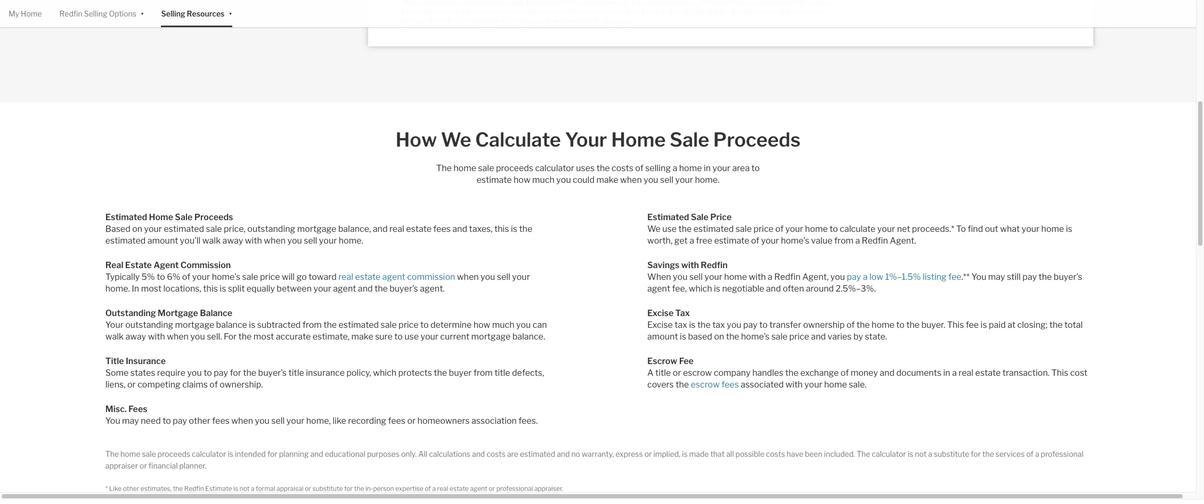 Task type: locate. For each thing, give the bounding box(es) containing it.
mortgage down mortgage
[[175, 320, 214, 330]]

0 horizontal spatial will
[[282, 272, 295, 282]]

of inside the home sale proceeds calculator uses the costs of selling a home in your area to estimate how much you could make when you sell your home.
[[636, 163, 644, 173]]

0 vertical spatial walk
[[202, 236, 221, 246]]

0 horizontal spatial home
[[21, 9, 42, 18]]

redfin right my home
[[59, 9, 82, 18]]

listing right 1.5%
[[748, 7, 766, 15]]

which
[[689, 284, 712, 294], [373, 368, 397, 378]]

redfin down the buyer's
[[518, 7, 537, 15]]

0 vertical spatial fees
[[405, 0, 419, 7]]

0 vertical spatial much
[[533, 175, 555, 185]]

by
[[854, 332, 864, 342]]

excise left tax
[[648, 308, 674, 318]]

possible
[[736, 449, 765, 458]]

some
[[105, 368, 129, 378]]

estimated
[[105, 212, 147, 222], [648, 212, 689, 222]]

estate inside real estate agent commission typically 5% to 6% of your home's sale price will go toward real estate agent commission
[[355, 272, 381, 282]]

we inside estimated sale price we use the estimated sale price of your home to calculate your net proceeds.* to find out what your home is worth, get a free estimate of your home's value from a redfin agent.
[[648, 224, 661, 234]]

selling resources ▾
[[161, 8, 232, 18]]

from down calculate
[[835, 236, 854, 246]]

1 vertical spatial home's
[[212, 272, 240, 282]]

home. down balance,
[[339, 236, 363, 246]]

make right "could"
[[597, 175, 619, 185]]

fees inside misc. fees you may need to pay other fees when you sell your home, like recording fees or homeowners association fees.
[[128, 404, 147, 414]]

you inside 'title insurance some states require you to pay for the buyer's title insurance policy, which protects the buyer from title defects, liens, or competing claims of ownership.'
[[187, 368, 202, 378]]

ownership.
[[220, 380, 263, 390]]

home
[[560, 16, 578, 24], [454, 163, 477, 173], [680, 163, 702, 173], [805, 224, 828, 234], [1042, 224, 1065, 234], [725, 272, 747, 282], [872, 320, 895, 330], [825, 380, 847, 390], [120, 449, 140, 458]]

how right determine
[[474, 320, 491, 330]]

redfin up often
[[775, 272, 801, 282]]

sale.
[[849, 380, 867, 390]]

from inside estimated sale price we use the estimated sale price of your home to calculate your net proceeds.* to find out what your home is worth, get a free estimate of your home's value from a redfin agent.
[[835, 236, 854, 246]]

outstanding down outstanding
[[125, 320, 173, 330]]

will down '2.5%,'
[[694, 7, 704, 15]]

proceeds inside the home sale proceeds calculator uses the costs of selling a home in your area to estimate how much you could make when you sell your home.
[[496, 163, 534, 173]]

1 horizontal spatial in
[[944, 368, 951, 378]]

this inside escrow fee a title or escrow company handles the exchange of money and documents in a real estate transaction. this cost covers the
[[1052, 368, 1069, 378]]

sale inside estimated sale price we use the estimated sale price of your home to calculate your net proceeds.* to find out what your home is worth, get a free estimate of your home's value from a redfin agent.
[[736, 224, 752, 234]]

fees
[[434, 224, 451, 234], [722, 380, 739, 390], [212, 416, 230, 426], [388, 416, 406, 426]]

and down real estate agent commission link
[[358, 284, 373, 294]]

0 horizontal spatial buy
[[491, 7, 502, 15]]

estate inside escrow fee a title or escrow company handles the exchange of money and documents in a real estate transaction. this cost covers the
[[976, 368, 1001, 378]]

3 title from the left
[[656, 368, 671, 378]]

proceeds inside the home sale proceeds calculator is intended for planning and educational purposes only. all calculations and costs are estimated and no warranty, express or implied, is made that all possible costs have been included. the calculator is not a substitute for the services of a professional appraiser or financial planner.
[[158, 449, 190, 458]]

pay inside the savings with redfin when you sell your home with a redfin agent, you pay a low 1%–1.5% listing fee
[[847, 272, 862, 282]]

tax down tax
[[675, 320, 688, 330]]

0 horizontal spatial this
[[948, 320, 965, 330]]

will
[[732, 0, 741, 7], [694, 7, 704, 15], [282, 272, 295, 282]]

use inside outstanding mortgage balance your outstanding mortgage balance is subtracted from the estimated sale price to determine how much you can walk away with when you sell. for the most accurate estimate, make sure to use your current mortgage balance.
[[405, 332, 419, 342]]

home inside excise tax excise tax is the tax you pay to transfer ownership of the home to the buyer. this fee is paid at closing; the total amount is based on the home's sale price and varies by state.
[[872, 320, 895, 330]]

1 estimated from the left
[[105, 212, 147, 222]]

0 vertical spatial excise
[[648, 308, 674, 318]]

sale up you'll
[[175, 212, 193, 222]]

to up claims
[[204, 368, 212, 378]]

my home link
[[9, 0, 42, 27]]

which up tax
[[689, 284, 712, 294]]

calculator right included.
[[872, 449, 907, 458]]

is inside .** you may still pay the buyer's agent fee, which is negotiable and often around 2.5%–3%.
[[714, 284, 721, 294]]

how down the calculate
[[514, 175, 531, 185]]

could
[[573, 175, 595, 185]]

1 horizontal spatial we
[[648, 224, 661, 234]]

pay inside fees subject to change, minimums apply. buyer's agent fee not included, e.g., if buyer's agent fee is 2.5%, seller will pay a total fee of 3.5%. sell for a 1% listing fee only if you also buy with redfin within 365 days of closing on your redfin listing. we will charge a 1.5% listing fee, then send you a check for the 0.5% difference after you buy your next home with us.
[[743, 0, 753, 7]]

0 horizontal spatial other
[[123, 485, 139, 493]]

▾ inside selling resources ▾
[[229, 8, 232, 17]]

to up value
[[830, 224, 838, 234]]

2 vertical spatial will
[[282, 272, 295, 282]]

the for the home sale proceeds calculator is intended for planning and educational purposes only. all calculations and costs are estimated and no warranty, express or implied, is made that all possible costs have been included. the calculator is not a substitute for the services of a professional appraiser or financial planner.
[[105, 449, 119, 458]]

1 horizontal spatial title
[[495, 368, 510, 378]]

1 title from the left
[[289, 368, 304, 378]]

2 horizontal spatial home's
[[781, 236, 810, 246]]

0 vertical spatial how
[[514, 175, 531, 185]]

fee up days
[[569, 0, 578, 7]]

you up real estate agent commission typically 5% to 6% of your home's sale price will go toward real estate agent commission
[[288, 236, 302, 246]]

you down misc.
[[105, 416, 120, 426]]

sale inside estimated home sale proceeds based on your estimated sale price, outstanding mortgage balance, and real estate fees and taxes, this is the estimated amount you'll walk away with when you sell your home.
[[175, 212, 193, 222]]

implied,
[[654, 449, 681, 458]]

the inside when you sell your home. in most locations, this is split equally between your agent and the buyer's agent.
[[375, 284, 388, 294]]

estimated for based
[[105, 212, 147, 222]]

0 vertical spatial from
[[835, 236, 854, 246]]

and right planning in the left of the page
[[310, 449, 323, 458]]

tax
[[675, 320, 688, 330], [713, 320, 725, 330]]

professional inside the home sale proceeds calculator is intended for planning and educational purposes only. all calculations and costs are estimated and no warranty, express or implied, is made that all possible costs have been included. the calculator is not a substitute for the services of a professional appraiser or financial planner.
[[1041, 449, 1084, 458]]

0 horizontal spatial proceeds
[[194, 212, 233, 222]]

0 horizontal spatial estimate
[[477, 175, 512, 185]]

with up negotiable
[[749, 272, 766, 282]]

and down ownership
[[812, 332, 826, 342]]

sale inside the home sale proceeds calculator uses the costs of selling a home in your area to estimate how much you could make when you sell your home.
[[478, 163, 494, 173]]

and right balance,
[[373, 224, 388, 234]]

0 vertical spatial fee,
[[767, 7, 778, 15]]

1 vertical spatial may
[[122, 416, 139, 426]]

for left services
[[971, 449, 981, 458]]

policy,
[[347, 368, 371, 378]]

title left the defects,
[[495, 368, 510, 378]]

escrow fees link
[[691, 380, 739, 390]]

purposes
[[367, 449, 400, 458]]

estimated inside estimated home sale proceeds based on your estimated sale price, outstanding mortgage balance, and real estate fees and taxes, this is the estimated amount you'll walk away with when you sell your home.
[[105, 212, 147, 222]]

price
[[754, 224, 774, 234], [260, 272, 280, 282], [399, 320, 419, 330], [790, 332, 810, 342]]

estimated up sure
[[339, 320, 379, 330]]

much inside outstanding mortgage balance your outstanding mortgage balance is subtracted from the estimated sale price to determine how much you can walk away with when you sell. for the most accurate estimate, make sure to use your current mortgage balance.
[[492, 320, 515, 330]]

0 horizontal spatial total
[[760, 0, 773, 7]]

agent left commission
[[383, 272, 406, 282]]

we up worth,
[[648, 224, 661, 234]]

most
[[141, 284, 162, 294], [254, 332, 274, 342]]

sale
[[478, 163, 494, 173], [206, 224, 222, 234], [736, 224, 752, 234], [242, 272, 258, 282], [381, 320, 397, 330], [772, 332, 788, 342], [142, 449, 156, 458]]

0 vertical spatial on
[[618, 7, 625, 15]]

walk right you'll
[[202, 236, 221, 246]]

sell
[[660, 175, 674, 185], [304, 236, 317, 246], [497, 272, 511, 282], [690, 272, 703, 282], [271, 416, 285, 426]]

calculator for uses
[[535, 163, 575, 173]]

0 horizontal spatial on
[[132, 224, 142, 234]]

0 horizontal spatial ▾
[[141, 8, 144, 17]]

0 vertical spatial home
[[21, 9, 42, 18]]

home inside the savings with redfin when you sell your home with a redfin agent, you pay a low 1%–1.5% listing fee
[[725, 272, 747, 282]]

0 horizontal spatial how
[[474, 320, 491, 330]]

real
[[390, 224, 404, 234], [339, 272, 353, 282], [959, 368, 974, 378], [437, 485, 449, 493]]

sell inside estimated home sale proceeds based on your estimated sale price, outstanding mortgage balance, and real estate fees and taxes, this is the estimated amount you'll walk away with when you sell your home.
[[304, 236, 317, 246]]

escrow down fee
[[683, 368, 712, 378]]

0 horizontal spatial away
[[126, 332, 146, 342]]

you down taxes,
[[481, 272, 495, 282]]

sale inside real estate agent commission typically 5% to 6% of your home's sale price will go toward real estate agent commission
[[242, 272, 258, 282]]

that
[[711, 449, 725, 458]]

you inside misc. fees you may need to pay other fees when you sell your home, like recording fees or homeowners association fees.
[[255, 416, 270, 426]]

1 excise from the top
[[648, 308, 674, 318]]

home. inside estimated home sale proceeds based on your estimated sale price, outstanding mortgage balance, and real estate fees and taxes, this is the estimated amount you'll walk away with when you sell your home.
[[339, 236, 363, 246]]

proceeds inside estimated home sale proceeds based on your estimated sale price, outstanding mortgage balance, and real estate fees and taxes, this is the estimated amount you'll walk away with when you sell your home.
[[194, 212, 233, 222]]

will inside real estate agent commission typically 5% to 6% of your home's sale price will go toward real estate agent commission
[[282, 272, 295, 282]]

6%
[[167, 272, 180, 282]]

estimated for use
[[648, 212, 689, 222]]

professional
[[1041, 449, 1084, 458], [497, 485, 533, 493]]

if down "change,"
[[460, 7, 464, 15]]

0 horizontal spatial you
[[105, 416, 120, 426]]

listing.
[[662, 7, 682, 15]]

use
[[663, 224, 677, 234], [405, 332, 419, 342]]

we right how
[[441, 128, 471, 151]]

mortgage right current
[[472, 332, 511, 342]]

may left still
[[989, 272, 1006, 282]]

will up 1.5%
[[732, 0, 741, 7]]

estate
[[125, 260, 152, 270]]

1 vertical spatial much
[[492, 320, 515, 330]]

fee, left then
[[767, 7, 778, 15]]

fees inside fees subject to change, minimums apply. buyer's agent fee not included, e.g., if buyer's agent fee is 2.5%, seller will pay a total fee of 3.5%. sell for a 1% listing fee only if you also buy with redfin within 365 days of closing on your redfin listing. we will charge a 1.5% listing fee, then send you a check for the 0.5% difference after you buy your next home with us.
[[405, 0, 419, 7]]

1 horizontal spatial how
[[514, 175, 531, 185]]

real right balance,
[[390, 224, 404, 234]]

0 horizontal spatial estimated
[[105, 212, 147, 222]]

estimated right are
[[520, 449, 556, 458]]

costs left are
[[487, 449, 506, 458]]

defects,
[[512, 368, 544, 378]]

fees down ownership.
[[212, 416, 230, 426]]

price
[[711, 212, 732, 222]]

is inside when you sell your home. in most locations, this is split equally between your agent and the buyer's agent.
[[220, 284, 226, 294]]

buyer's inside when you sell your home. in most locations, this is split equally between your agent and the buyer's agent.
[[390, 284, 418, 294]]

fee left paid
[[966, 320, 979, 330]]

1 vertical spatial fee,
[[672, 284, 687, 294]]

you up claims
[[187, 368, 202, 378]]

0 horizontal spatial we
[[441, 128, 471, 151]]

0 vertical spatial your
[[565, 128, 607, 151]]

0 horizontal spatial calculator
[[192, 449, 226, 458]]

1 horizontal spatial professional
[[1041, 449, 1084, 458]]

0 horizontal spatial outstanding
[[125, 320, 173, 330]]

excise
[[648, 308, 674, 318], [648, 320, 673, 330]]

real estate agent commission typically 5% to 6% of your home's sale price will go toward real estate agent commission
[[105, 260, 455, 282]]

1 vertical spatial amount
[[648, 332, 678, 342]]

toward
[[309, 272, 337, 282]]

listing down subject
[[416, 7, 434, 15]]

for left the in-
[[344, 485, 353, 493]]

estimated up based
[[105, 212, 147, 222]]

0 horizontal spatial the
[[105, 449, 119, 458]]

value
[[812, 236, 833, 246]]

home's down transfer
[[742, 332, 770, 342]]

real estate agent commission link
[[339, 272, 455, 282]]

▾
[[141, 8, 144, 17], [229, 8, 232, 17]]

to inside estimated sale price we use the estimated sale price of your home to calculate your net proceeds.* to find out what your home is worth, get a free estimate of your home's value from a redfin agent.
[[830, 224, 838, 234]]

fees.
[[519, 416, 538, 426]]

the
[[430, 16, 440, 24], [597, 163, 610, 173], [519, 224, 533, 234], [679, 224, 692, 234], [1039, 272, 1052, 282], [375, 284, 388, 294], [324, 320, 337, 330], [698, 320, 711, 330], [857, 320, 870, 330], [907, 320, 920, 330], [1050, 320, 1063, 330], [239, 332, 252, 342], [726, 332, 740, 342], [243, 368, 256, 378], [434, 368, 447, 378], [786, 368, 799, 378], [676, 380, 689, 390], [983, 449, 995, 458], [173, 485, 183, 493], [354, 485, 364, 493]]

1 horizontal spatial fee,
[[767, 7, 778, 15]]

money
[[851, 368, 878, 378]]

1 horizontal spatial most
[[254, 332, 274, 342]]

2 vertical spatial mortgage
[[472, 332, 511, 342]]

2 horizontal spatial on
[[715, 332, 725, 342]]

is inside outstanding mortgage balance your outstanding mortgage balance is subtracted from the estimated sale price to determine how much you can walk away with when you sell. for the most accurate estimate, make sure to use your current mortgage balance.
[[249, 320, 256, 330]]

estate left "transaction."
[[976, 368, 1001, 378]]

apply.
[[508, 0, 525, 7]]

you inside when you sell your home. in most locations, this is split equally between your agent and the buyer's agent.
[[481, 272, 495, 282]]

selling
[[84, 9, 107, 18], [161, 9, 185, 18]]

you down negotiable
[[727, 320, 742, 330]]

and inside .** you may still pay the buyer's agent fee, which is negotiable and often around 2.5%–3%.
[[767, 284, 781, 294]]

the inside .** you may still pay the buyer's agent fee, which is negotiable and often around 2.5%–3%.
[[1039, 272, 1052, 282]]

your down outstanding
[[105, 320, 124, 330]]

escrow inside escrow fee a title or escrow company handles the exchange of money and documents in a real estate transaction. this cost covers the
[[683, 368, 712, 378]]

the inside the home sale proceeds calculator is intended for planning and educational purposes only. all calculations and costs are estimated and no warranty, express or implied, is made that all possible costs have been included. the calculator is not a substitute for the services of a professional appraiser or financial planner.
[[983, 449, 995, 458]]

difference
[[458, 16, 489, 24]]

estate up commission
[[406, 224, 432, 234]]

proceeds down the calculate
[[496, 163, 534, 173]]

on inside fees subject to change, minimums apply. buyer's agent fee not included, e.g., if buyer's agent fee is 2.5%, seller will pay a total fee of 3.5%. sell for a 1% listing fee only if you also buy with redfin within 365 days of closing on your redfin listing. we will charge a 1.5% listing fee, then send you a check for the 0.5% difference after you buy your next home with us.
[[618, 7, 625, 15]]

escrow
[[648, 356, 678, 366]]

fee inside excise tax excise tax is the tax you pay to transfer ownership of the home to the buyer. this fee is paid at closing; the total amount is based on the home's sale price and varies by state.
[[966, 320, 979, 330]]

your for home
[[565, 128, 607, 151]]

0 vertical spatial professional
[[1041, 449, 1084, 458]]

pay right still
[[1023, 272, 1037, 282]]

total left 3.5%.
[[760, 0, 773, 7]]

and
[[373, 224, 388, 234], [453, 224, 468, 234], [358, 284, 373, 294], [767, 284, 781, 294], [812, 332, 826, 342], [880, 368, 895, 378], [310, 449, 323, 458], [472, 449, 485, 458], [557, 449, 570, 458]]

learn
[[603, 16, 620, 24]]

not inside the home sale proceeds calculator is intended for planning and educational purposes only. all calculations and costs are estimated and no warranty, express or implied, is made that all possible costs have been included. the calculator is not a substitute for the services of a professional appraiser or financial planner.
[[915, 449, 927, 458]]

mortgage
[[158, 308, 198, 318]]

your inside real estate agent commission typically 5% to 6% of your home's sale price will go toward real estate agent commission
[[192, 272, 210, 282]]

agent down when
[[648, 284, 671, 294]]

the inside the home sale proceeds calculator uses the costs of selling a home in your area to estimate how much you could make when you sell your home.
[[436, 163, 452, 173]]

and left no
[[557, 449, 570, 458]]

the inside the home sale proceeds calculator uses the costs of selling a home in your area to estimate how much you could make when you sell your home.
[[597, 163, 610, 173]]

estate right toward
[[355, 272, 381, 282]]

2 estimated from the left
[[648, 212, 689, 222]]

or
[[673, 368, 682, 378], [127, 380, 136, 390], [407, 416, 416, 426], [645, 449, 652, 458], [140, 461, 147, 470], [305, 485, 311, 493], [489, 485, 495, 493]]

▾ inside redfin selling options ▾
[[141, 8, 144, 17]]

associated
[[741, 380, 784, 390]]

estimated inside estimated sale price we use the estimated sale price of your home to calculate your net proceeds.* to find out what your home is worth, get a free estimate of your home's value from a redfin agent.
[[648, 212, 689, 222]]

1 vertical spatial which
[[373, 368, 397, 378]]

sell inside misc. fees you may need to pay other fees when you sell your home, like recording fees or homeowners association fees.
[[271, 416, 285, 426]]

1 horizontal spatial home
[[149, 212, 173, 222]]

0 horizontal spatial home.
[[105, 284, 130, 294]]

taxes,
[[469, 224, 493, 234]]

your inside the savings with redfin when you sell your home with a redfin agent, you pay a low 1%–1.5% listing fee
[[705, 272, 723, 282]]

1 horizontal spatial listing
[[748, 7, 766, 15]]

pay up ownership.
[[214, 368, 228, 378]]

1 horizontal spatial the
[[436, 163, 452, 173]]

1 horizontal spatial home's
[[742, 332, 770, 342]]

away
[[223, 236, 243, 246], [126, 332, 146, 342]]

2 vertical spatial home's
[[742, 332, 770, 342]]

with up insurance in the left of the page
[[148, 332, 165, 342]]

0 horizontal spatial amount
[[148, 236, 178, 246]]

0 vertical spatial substitute
[[934, 449, 970, 458]]

1 horizontal spatial estimated
[[648, 212, 689, 222]]

redfin inside estimated sale price we use the estimated sale price of your home to calculate your net proceeds.* to find out what your home is worth, get a free estimate of your home's value from a redfin agent.
[[862, 236, 889, 246]]

much left "could"
[[533, 175, 555, 185]]

1 horizontal spatial fees
[[405, 0, 419, 7]]

home inside estimated home sale proceeds based on your estimated sale price, outstanding mortgage balance, and real estate fees and taxes, this is the estimated amount you'll walk away with when you sell your home.
[[149, 212, 173, 222]]

agent.
[[420, 284, 445, 294]]

you up intended
[[255, 416, 270, 426]]

1 selling from the left
[[84, 9, 107, 18]]

pay inside excise tax excise tax is the tax you pay to transfer ownership of the home to the buyer. this fee is paid at closing; the total amount is based on the home's sale price and varies by state.
[[744, 320, 758, 330]]

tax down negotiable
[[713, 320, 725, 330]]

area
[[733, 163, 750, 173]]

like
[[109, 485, 122, 493]]

2 excise from the top
[[648, 320, 673, 330]]

costs
[[612, 163, 634, 173], [487, 449, 506, 458], [766, 449, 786, 458]]

real right toward
[[339, 272, 353, 282]]

home's inside excise tax excise tax is the tax you pay to transfer ownership of the home to the buyer. this fee is paid at closing; the total amount is based on the home's sale price and varies by state.
[[742, 332, 770, 342]]

1 horizontal spatial if
[[632, 0, 636, 7]]

more
[[621, 16, 637, 24]]

if right e.g.,
[[632, 0, 636, 7]]

1 horizontal spatial this
[[1052, 368, 1069, 378]]

liens,
[[105, 380, 126, 390]]

in inside the home sale proceeds calculator uses the costs of selling a home in your area to estimate how much you could make when you sell your home.
[[704, 163, 711, 173]]

1 horizontal spatial outstanding
[[248, 224, 295, 234]]

resources
[[187, 9, 225, 18]]

2 ▾ from the left
[[229, 8, 232, 17]]

0 horizontal spatial fee,
[[672, 284, 687, 294]]

home up the agent at bottom
[[149, 212, 173, 222]]

buyer's
[[637, 0, 659, 7], [1054, 272, 1083, 282], [390, 284, 418, 294], [258, 368, 287, 378]]

0 vertical spatial outstanding
[[248, 224, 295, 234]]

fees up the need
[[128, 404, 147, 414]]

0 vertical spatial escrow
[[683, 368, 712, 378]]

like
[[333, 416, 346, 426]]

when right "could"
[[621, 175, 642, 185]]

you inside .** you may still pay the buyer's agent fee, which is negotiable and often around 2.5%–3%.
[[972, 272, 987, 282]]

my home
[[9, 9, 42, 18]]

away down outstanding
[[126, 332, 146, 342]]

fee,
[[767, 7, 778, 15], [672, 284, 687, 294]]

what
[[1001, 224, 1020, 234]]

of inside the home sale proceeds calculator is intended for planning and educational purposes only. all calculations and costs are estimated and no warranty, express or implied, is made that all possible costs have been included. the calculator is not a substitute for the services of a professional appraiser or financial planner.
[[1027, 449, 1034, 458]]

1 vertical spatial from
[[303, 320, 322, 330]]

1 horizontal spatial other
[[189, 416, 211, 426]]

0 horizontal spatial your
[[105, 320, 124, 330]]

1 vertical spatial in
[[944, 368, 951, 378]]

use inside estimated sale price we use the estimated sale price of your home to calculate your net proceeds.* to find out what your home is worth, get a free estimate of your home's value from a redfin agent.
[[663, 224, 677, 234]]

pay inside misc. fees you may need to pay other fees when you sell your home, like recording fees or homeowners association fees.
[[173, 416, 187, 426]]

1 horizontal spatial mortgage
[[297, 224, 337, 234]]

agent
[[154, 260, 179, 270]]

0 horizontal spatial title
[[289, 368, 304, 378]]

low
[[870, 272, 884, 282]]

you left sell.
[[191, 332, 205, 342]]

2 vertical spatial on
[[715, 332, 725, 342]]

in left area
[[704, 163, 711, 173]]

1 ▾ from the left
[[141, 8, 144, 17]]

1 horizontal spatial calculator
[[535, 163, 575, 173]]

home's inside estimated sale price we use the estimated sale price of your home to calculate your net proceeds.* to find out what your home is worth, get a free estimate of your home's value from a redfin agent.
[[781, 236, 810, 246]]

1 horizontal spatial you
[[972, 272, 987, 282]]

home's for excise tax
[[742, 332, 770, 342]]

of up by
[[847, 320, 855, 330]]

1 horizontal spatial this
[[495, 224, 509, 234]]

1 vertical spatial estimate
[[715, 236, 750, 246]]

your for outstanding
[[105, 320, 124, 330]]

estate down calculations
[[450, 485, 469, 493]]

0 vertical spatial in
[[704, 163, 711, 173]]

of left selling
[[636, 163, 644, 173]]

closing
[[595, 7, 616, 15]]

2 horizontal spatial will
[[732, 0, 741, 7]]

0 horizontal spatial this
[[203, 284, 218, 294]]

price inside excise tax excise tax is the tax you pay to transfer ownership of the home to the buyer. this fee is paid at closing; the total amount is based on the home's sale price and varies by state.
[[790, 332, 810, 342]]

title
[[289, 368, 304, 378], [495, 368, 510, 378], [656, 368, 671, 378]]

home's
[[781, 236, 810, 246], [212, 272, 240, 282], [742, 332, 770, 342]]

1 vertical spatial excise
[[648, 320, 673, 330]]

with down 'exchange'
[[786, 380, 803, 390]]

selling left resources
[[161, 9, 185, 18]]

0 vertical spatial you
[[972, 272, 987, 282]]

make left sure
[[352, 332, 374, 342]]

1 vertical spatial if
[[460, 7, 464, 15]]

1 horizontal spatial home.
[[339, 236, 363, 246]]

0 vertical spatial buy
[[491, 7, 502, 15]]

walk inside outstanding mortgage balance your outstanding mortgage balance is subtracted from the estimated sale price to determine how much you can walk away with when you sell. for the most accurate estimate, make sure to use your current mortgage balance.
[[105, 332, 124, 342]]

redfin inside redfin selling options ▾
[[59, 9, 82, 18]]

of up negotiable
[[752, 236, 760, 246]]

2 tax from the left
[[713, 320, 725, 330]]

make inside the home sale proceeds calculator uses the costs of selling a home in your area to estimate how much you could make when you sell your home.
[[597, 175, 619, 185]]

us.
[[593, 16, 601, 24]]

the for the home sale proceeds calculator uses the costs of selling a home in your area to estimate how much you could make when you sell your home.
[[436, 163, 452, 173]]

2 horizontal spatial not
[[915, 449, 927, 458]]

outstanding inside outstanding mortgage balance your outstanding mortgage balance is subtracted from the estimated sale price to determine how much you can walk away with when you sell. for the most accurate estimate, make sure to use your current mortgage balance.
[[125, 320, 173, 330]]

0 vertical spatial home's
[[781, 236, 810, 246]]

on
[[618, 7, 625, 15], [132, 224, 142, 234], [715, 332, 725, 342]]

0 horizontal spatial make
[[352, 332, 374, 342]]

1 tax from the left
[[675, 320, 688, 330]]

for up ownership.
[[230, 368, 241, 378]]

1 horizontal spatial much
[[533, 175, 555, 185]]

much up balance.
[[492, 320, 515, 330]]

a
[[755, 0, 758, 7], [401, 7, 404, 15], [727, 7, 731, 15], [823, 7, 827, 15], [673, 163, 678, 173], [690, 236, 695, 246], [856, 236, 860, 246], [768, 272, 773, 282], [863, 272, 868, 282], [953, 368, 957, 378], [929, 449, 933, 458], [1036, 449, 1040, 458], [251, 485, 255, 493], [433, 485, 436, 493]]

1%–1.5%
[[886, 272, 921, 282]]

included.
[[824, 449, 856, 458]]

1 vertical spatial outstanding
[[125, 320, 173, 330]]

to inside real estate agent commission typically 5% to 6% of your home's sale price will go toward real estate agent commission
[[157, 272, 165, 282]]

my
[[9, 9, 19, 18]]

0 vertical spatial if
[[632, 0, 636, 7]]

misc.
[[105, 404, 127, 414]]

redfin down calculate
[[862, 236, 889, 246]]

2 selling from the left
[[161, 9, 185, 18]]

calculator for is
[[192, 449, 226, 458]]

away down price,
[[223, 236, 243, 246]]

and left often
[[767, 284, 781, 294]]

walk up title
[[105, 332, 124, 342]]

sale
[[670, 128, 710, 151], [175, 212, 193, 222], [691, 212, 709, 222]]

listing
[[416, 7, 434, 15], [748, 7, 766, 15], [923, 272, 947, 282]]

total right closing;
[[1065, 320, 1083, 330]]

2 horizontal spatial title
[[656, 368, 671, 378]]

1 vertical spatial will
[[694, 7, 704, 15]]

0 vertical spatial make
[[597, 175, 619, 185]]

pay a low 1%–1.5% listing fee link
[[847, 272, 962, 282]]

subtracted
[[257, 320, 301, 330]]

protects
[[398, 368, 432, 378]]

proceeds up financial on the bottom left of page
[[158, 449, 190, 458]]

buyer's inside 'title insurance some states require you to pay for the buyer's title insurance policy, which protects the buyer from title defects, liens, or competing claims of ownership.'
[[258, 368, 287, 378]]

expertise
[[396, 485, 424, 493]]

0 vertical spatial this
[[495, 224, 509, 234]]

▾ right options
[[141, 8, 144, 17]]

estimate down the calculate
[[477, 175, 512, 185]]

0 vertical spatial away
[[223, 236, 243, 246]]

walk inside estimated home sale proceeds based on your estimated sale price, outstanding mortgage balance, and real estate fees and taxes, this is the estimated amount you'll walk away with when you sell your home.
[[202, 236, 221, 246]]

fee
[[679, 356, 694, 366]]

0 vertical spatial which
[[689, 284, 712, 294]]



Task type: describe. For each thing, give the bounding box(es) containing it.
appraisal
[[277, 485, 304, 493]]

typically
[[105, 272, 140, 282]]

savings
[[648, 260, 680, 270]]

you inside excise tax excise tax is the tax you pay to transfer ownership of the home to the buyer. this fee is paid at closing; the total amount is based on the home's sale price and varies by state.
[[727, 320, 742, 330]]

the inside estimated home sale proceeds based on your estimated sale price, outstanding mortgage balance, and real estate fees and taxes, this is the estimated amount you'll walk away with when you sell your home.
[[519, 224, 533, 234]]

claims
[[182, 380, 208, 390]]

to right sure
[[395, 332, 403, 342]]

sell.
[[207, 332, 222, 342]]

outstanding mortgage balance your outstanding mortgage balance is subtracted from the estimated sale price to determine how much you can walk away with when you sell. for the most accurate estimate, make sure to use your current mortgage balance.
[[105, 308, 547, 342]]

1 vertical spatial escrow
[[691, 380, 720, 390]]

of inside escrow fee a title or escrow company handles the exchange of money and documents in a real estate transaction. this cost covers the
[[841, 368, 849, 378]]

how inside outstanding mortgage balance your outstanding mortgage balance is subtracted from the estimated sale price to determine how much you can walk away with when you sell. for the most accurate estimate, make sure to use your current mortgage balance.
[[474, 320, 491, 330]]

agent,
[[803, 272, 829, 282]]

1 vertical spatial professional
[[497, 485, 533, 493]]

e.g.,
[[619, 0, 631, 7]]

1.5%
[[732, 7, 747, 15]]

for right the check
[[420, 16, 429, 24]]

is inside fees subject to change, minimums apply. buyer's agent fee not included, e.g., if buyer's agent fee is 2.5%, seller will pay a total fee of 3.5%. sell for a 1% listing fee only if you also buy with redfin within 365 days of closing on your redfin listing. we will charge a 1.5% listing fee, then send you a check for the 0.5% difference after you buy your next home with us.
[[690, 0, 695, 7]]

sell
[[811, 0, 822, 7]]

buyer's inside fees subject to change, minimums apply. buyer's agent fee not included, e.g., if buyer's agent fee is 2.5%, seller will pay a total fee of 3.5%. sell for a 1% listing fee only if you also buy with redfin within 365 days of closing on your redfin listing. we will charge a 1.5% listing fee, then send you a check for the 0.5% difference after you buy your next home with us.
[[637, 0, 659, 7]]

fees inside estimated home sale proceeds based on your estimated sale price, outstanding mortgage balance, and real estate fees and taxes, this is the estimated amount you'll walk away with when you sell your home.
[[434, 224, 451, 234]]

real right expertise
[[437, 485, 449, 493]]

planner.
[[179, 461, 207, 470]]

the right closing;
[[1050, 320, 1063, 330]]

you'll
[[180, 236, 201, 246]]

buyer's
[[526, 0, 549, 7]]

state.
[[865, 332, 888, 342]]

proceeds for uses
[[496, 163, 534, 173]]

balance
[[200, 308, 232, 318]]

this inside estimated home sale proceeds based on your estimated sale price, outstanding mortgage balance, and real estate fees and taxes, this is the estimated amount you'll walk away with when you sell your home.
[[495, 224, 509, 234]]

cost
[[1071, 368, 1088, 378]]

sale inside estimated sale price we use the estimated sale price of your home to calculate your net proceeds.* to find out what your home is worth, get a free estimate of your home's value from a redfin agent.
[[691, 212, 709, 222]]

you inside estimated home sale proceeds based on your estimated sale price, outstanding mortgage balance, and real estate fees and taxes, this is the estimated amount you'll walk away with when you sell your home.
[[288, 236, 302, 246]]

the up estimate,
[[324, 320, 337, 330]]

with down days
[[579, 16, 592, 24]]

home. inside the home sale proceeds calculator uses the costs of selling a home in your area to estimate how much you could make when you sell your home.
[[695, 175, 720, 185]]

you up balance.
[[517, 320, 531, 330]]

1 horizontal spatial buy
[[519, 16, 530, 24]]

make inside outstanding mortgage balance your outstanding mortgage balance is subtracted from the estimated sale price to determine how much you can walk away with when you sell. for the most accurate estimate, make sure to use your current mortgage balance.
[[352, 332, 374, 342]]

*
[[105, 485, 108, 493]]

sale up selling
[[670, 128, 710, 151]]

the right 'estimates,'
[[173, 485, 183, 493]]

homeowners
[[418, 416, 470, 426]]

sell inside the savings with redfin when you sell your home with a redfin agent, you pay a low 1%–1.5% listing fee
[[690, 272, 703, 282]]

accurate
[[276, 332, 311, 342]]

to inside fees subject to change, minimums apply. buyer's agent fee not included, e.g., if buyer's agent fee is 2.5%, seller will pay a total fee of 3.5%. sell for a 1% listing fee only if you also buy with redfin within 365 days of closing on your redfin listing. we will charge a 1.5% listing fee, then send you a check for the 0.5% difference after you buy your next home with us.
[[443, 0, 450, 7]]

to
[[957, 224, 966, 234]]

mortgage inside estimated home sale proceeds based on your estimated sale price, outstanding mortgage balance, and real estate fees and taxes, this is the estimated amount you'll walk away with when you sell your home.
[[297, 224, 337, 234]]

with down apply. at the left of the page
[[504, 7, 516, 15]]

to left determine
[[421, 320, 429, 330]]

price inside outstanding mortgage balance your outstanding mortgage balance is subtracted from the estimated sale price to determine how much you can walk away with when you sell. for the most accurate estimate, make sure to use your current mortgage balance.
[[399, 320, 419, 330]]

check
[[401, 16, 419, 24]]

fee, inside fees subject to change, minimums apply. buyer's agent fee not included, e.g., if buyer's agent fee is 2.5%, seller will pay a total fee of 3.5%. sell for a 1% listing fee only if you also buy with redfin within 365 days of closing on your redfin listing. we will charge a 1.5% listing fee, then send you a check for the 0.5% difference after you buy your next home with us.
[[767, 7, 778, 15]]

redfin down planner.
[[184, 485, 204, 493]]

price inside real estate agent commission typically 5% to 6% of your home's sale price will go toward real estate agent commission
[[260, 272, 280, 282]]

0.5%
[[441, 16, 457, 24]]

when inside estimated home sale proceeds based on your estimated sale price, outstanding mortgage balance, and real estate fees and taxes, this is the estimated amount you'll walk away with when you sell your home.
[[264, 236, 286, 246]]

exchange
[[801, 368, 839, 378]]

and left taxes,
[[453, 224, 468, 234]]

excise tax excise tax is the tax you pay to transfer ownership of the home to the buyer. this fee is paid at closing; the total amount is based on the home's sale price and varies by state.
[[648, 308, 1083, 342]]

the left the in-
[[354, 485, 364, 493]]

home's for estimated sale price
[[781, 236, 810, 246]]

when you sell your home. in most locations, this is split equally between your agent and the buyer's agent.
[[105, 272, 530, 294]]

of inside 'title insurance some states require you to pay for the buyer's title insurance policy, which protects the buyer from title defects, liens, or competing claims of ownership.'
[[210, 380, 218, 390]]

365
[[558, 7, 571, 15]]

which inside .** you may still pay the buyer's agent fee, which is negotiable and often around 2.5%–3%.
[[689, 284, 712, 294]]

can
[[533, 320, 547, 330]]

title
[[105, 356, 124, 366]]

0 horizontal spatial costs
[[487, 449, 506, 458]]

of up us.
[[588, 7, 594, 15]]

the inside estimated sale price we use the estimated sale price of your home to calculate your net proceeds.* to find out what your home is worth, get a free estimate of your home's value from a redfin agent.
[[679, 224, 692, 234]]

2.5%,
[[696, 0, 713, 7]]

association
[[472, 416, 517, 426]]

out
[[985, 224, 999, 234]]

fee, inside .** you may still pay the buyer's agent fee, which is negotiable and often around 2.5%–3%.
[[672, 284, 687, 294]]

or inside misc. fees you may need to pay other fees when you sell your home, like recording fees or homeowners association fees.
[[407, 416, 416, 426]]

free
[[696, 236, 713, 246]]

fee down subject
[[435, 7, 445, 15]]

estimate,
[[313, 332, 350, 342]]

1%
[[406, 7, 414, 15]]

2 horizontal spatial home
[[612, 128, 666, 151]]

is inside estimated sale price we use the estimated sale price of your home to calculate your net proceeds.* to find out what your home is worth, get a free estimate of your home's value from a redfin agent.
[[1067, 224, 1073, 234]]

locations,
[[163, 284, 201, 294]]

and inside excise tax excise tax is the tax you pay to transfer ownership of the home to the buyer. this fee is paid at closing; the total amount is based on the home's sale price and varies by state.
[[812, 332, 826, 342]]

we inside fees subject to change, minimums apply. buyer's agent fee not included, e.g., if buyer's agent fee is 2.5%, seller will pay a total fee of 3.5%. sell for a 1% listing fee only if you also buy with redfin within 365 days of closing on your redfin listing. we will charge a 1.5% listing fee, then send you a check for the 0.5% difference after you buy your next home with us.
[[683, 7, 693, 15]]

based
[[688, 332, 713, 342]]

0 horizontal spatial if
[[460, 7, 464, 15]]

price inside estimated sale price we use the estimated sale price of your home to calculate your net proceeds.* to find out what your home is worth, get a free estimate of your home's value from a redfin agent.
[[754, 224, 774, 234]]

only.
[[401, 449, 417, 458]]

away inside outstanding mortgage balance your outstanding mortgage balance is subtracted from the estimated sale price to determine how much you can walk away with when you sell. for the most accurate estimate, make sure to use your current mortgage balance.
[[126, 332, 146, 342]]

for left planning in the left of the page
[[268, 449, 278, 458]]

selling resources link
[[161, 0, 225, 27]]

the up by
[[857, 320, 870, 330]]

agent.
[[890, 236, 917, 246]]

2 horizontal spatial the
[[857, 449, 871, 458]]

express
[[616, 449, 643, 458]]

recording
[[348, 416, 386, 426]]

a inside the home sale proceeds calculator uses the costs of selling a home in your area to estimate how much you could make when you sell your home.
[[673, 163, 678, 173]]

of inside excise tax excise tax is the tax you pay to transfer ownership of the home to the buyer. this fee is paid at closing; the total amount is based on the home's sale price and varies by state.
[[847, 320, 855, 330]]

title inside escrow fee a title or escrow company handles the exchange of money and documents in a real estate transaction. this cost covers the
[[656, 368, 671, 378]]

estimated inside the home sale proceeds calculator is intended for planning and educational purposes only. all calculations and costs are estimated and no warranty, express or implied, is made that all possible costs have been included. the calculator is not a substitute for the services of a professional appraiser or financial planner.
[[520, 449, 556, 458]]

to inside misc. fees you may need to pay other fees when you sell your home, like recording fees or homeowners association fees.
[[163, 416, 171, 426]]

home inside fees subject to change, minimums apply. buyer's agent fee not included, e.g., if buyer's agent fee is 2.5%, seller will pay a total fee of 3.5%. sell for a 1% listing fee only if you also buy with redfin within 365 days of closing on your redfin listing. we will charge a 1.5% listing fee, then send you a check for the 0.5% difference after you buy your next home with us.
[[560, 16, 578, 24]]

to inside 'title insurance some states require you to pay for the buyer's title insurance policy, which protects the buyer from title defects, liens, or competing claims of ownership.'
[[204, 368, 212, 378]]

with inside outstanding mortgage balance your outstanding mortgage balance is subtracted from the estimated sale price to determine how much you can walk away with when you sell. for the most accurate estimate, make sure to use your current mortgage balance.
[[148, 332, 165, 342]]

0 horizontal spatial mortgage
[[175, 320, 214, 330]]

based
[[105, 224, 130, 234]]

made
[[690, 449, 709, 458]]

agent inside when you sell your home. in most locations, this is split equally between your agent and the buyer's agent.
[[333, 284, 356, 294]]

agent up "listing."
[[660, 0, 677, 7]]

planning
[[279, 449, 309, 458]]

get
[[675, 236, 688, 246]]

estimate inside estimated sale price we use the estimated sale price of your home to calculate your net proceeds.* to find out what your home is worth, get a free estimate of your home's value from a redfin agent.
[[715, 236, 750, 246]]

estimated sale price we use the estimated sale price of your home to calculate your net proceeds.* to find out what your home is worth, get a free estimate of your home's value from a redfin agent.
[[648, 212, 1073, 246]]

warranty,
[[582, 449, 614, 458]]

sale inside the home sale proceeds calculator is intended for planning and educational purposes only. all calculations and costs are estimated and no warranty, express or implied, is made that all possible costs have been included. the calculator is not a substitute for the services of a professional appraiser or financial planner.
[[142, 449, 156, 458]]

substitute inside the home sale proceeds calculator is intended for planning and educational purposes only. all calculations and costs are estimated and no warranty, express or implied, is made that all possible costs have been included. the calculator is not a substitute for the services of a professional appraiser or financial planner.
[[934, 449, 970, 458]]

when
[[648, 272, 671, 282]]

have
[[787, 449, 804, 458]]

or inside 'title insurance some states require you to pay for the buyer's title insurance policy, which protects the buyer from title defects, liens, or competing claims of ownership.'
[[127, 380, 136, 390]]

to left transfer
[[760, 320, 768, 330]]

educational
[[325, 449, 366, 458]]

real inside estimated home sale proceeds based on your estimated sale price, outstanding mortgage balance, and real estate fees and taxes, this is the estimated amount you'll walk away with when you sell your home.
[[390, 224, 404, 234]]

formal
[[256, 485, 275, 493]]

amount inside estimated home sale proceeds based on your estimated sale price, outstanding mortgage balance, and real estate fees and taxes, this is the estimated amount you'll walk away with when you sell your home.
[[148, 236, 178, 246]]

estimate
[[205, 485, 232, 493]]

fees right recording
[[388, 416, 406, 426]]

2 horizontal spatial calculator
[[872, 449, 907, 458]]

for right sell
[[824, 0, 832, 7]]

of right expertise
[[425, 485, 431, 493]]

fee up "listing."
[[679, 0, 688, 7]]

financial
[[149, 461, 178, 470]]

0 horizontal spatial listing
[[416, 7, 434, 15]]

of up the savings with redfin when you sell your home with a redfin agent, you pay a low 1%–1.5% listing fee
[[776, 224, 784, 234]]

you right after at the top left of the page
[[507, 16, 517, 24]]

listing inside the savings with redfin when you sell your home with a redfin agent, you pay a low 1%–1.5% listing fee
[[923, 272, 947, 282]]

selling inside redfin selling options ▾
[[84, 9, 107, 18]]

fee inside the savings with redfin when you sell your home with a redfin agent, you pay a low 1%–1.5% listing fee
[[949, 272, 962, 282]]

the inside fees subject to change, minimums apply. buyer's agent fee not included, e.g., if buyer's agent fee is 2.5%, seller will pay a total fee of 3.5%. sell for a 1% listing fee only if you also buy with redfin within 365 days of closing on your redfin listing. we will charge a 1.5% listing fee, then send you a check for the 0.5% difference after you buy your next home with us.
[[430, 16, 440, 24]]

uses
[[576, 163, 595, 173]]

agent up 365
[[550, 0, 567, 7]]

savings with redfin when you sell your home with a redfin agent, you pay a low 1%–1.5% listing fee
[[648, 260, 962, 282]]

seller
[[714, 0, 730, 7]]

estate inside estimated home sale proceeds based on your estimated sale price, outstanding mortgage balance, and real estate fees and taxes, this is the estimated amount you'll walk away with when you sell your home.
[[406, 224, 432, 234]]

fee up then
[[775, 0, 784, 7]]

estimated inside outstanding mortgage balance your outstanding mortgage balance is subtracted from the estimated sale price to determine how much you can walk away with when you sell. for the most accurate estimate, make sure to use your current mortgage balance.
[[339, 320, 379, 330]]

the right covers
[[676, 380, 689, 390]]

the up ownership.
[[243, 368, 256, 378]]

redfin down "free"
[[701, 260, 728, 270]]

you up around
[[831, 272, 845, 282]]

real
[[105, 260, 123, 270]]

0 vertical spatial will
[[732, 0, 741, 7]]

around
[[806, 284, 834, 294]]

sale inside outstanding mortgage balance your outstanding mortgage balance is subtracted from the estimated sale price to determine how much you can walk away with when you sell. for the most accurate estimate, make sure to use your current mortgage balance.
[[381, 320, 397, 330]]

not inside fees subject to change, minimums apply. buyer's agent fee not included, e.g., if buyer's agent fee is 2.5%, seller will pay a total fee of 3.5%. sell for a 1% listing fee only if you also buy with redfin within 365 days of closing on your redfin listing. we will charge a 1.5% listing fee, then send you a check for the 0.5% difference after you buy your next home with us.
[[580, 0, 590, 7]]

appraiser
[[105, 461, 138, 470]]

the left 'buyer'
[[434, 368, 447, 378]]

and inside escrow fee a title or escrow company handles the exchange of money and documents in a real estate transaction. this cost covers the
[[880, 368, 895, 378]]

is inside estimated home sale proceeds based on your estimated sale price, outstanding mortgage balance, and real estate fees and taxes, this is the estimated amount you'll walk away with when you sell your home.
[[511, 224, 518, 234]]

to left buyer.
[[897, 320, 905, 330]]

home for my home
[[21, 9, 42, 18]]

real inside escrow fee a title or escrow company handles the exchange of money and documents in a real estate transaction. this cost covers the
[[959, 368, 974, 378]]

covers
[[648, 380, 674, 390]]

0 vertical spatial proceeds
[[714, 128, 801, 151]]

and right calculations
[[472, 449, 485, 458]]

you left "could"
[[557, 175, 571, 185]]

title insurance some states require you to pay for the buyer's title insurance policy, which protects the buyer from title defects, liens, or competing claims of ownership.
[[105, 356, 544, 390]]

sale inside estimated home sale proceeds based on your estimated sale price, outstanding mortgage balance, and real estate fees and taxes, this is the estimated amount you'll walk away with when you sell your home.
[[206, 224, 222, 234]]

.** you may still pay the buyer's agent fee, which is negotiable and often around 2.5%–3%.
[[648, 272, 1083, 294]]

estimated down based
[[105, 236, 146, 246]]

the right based
[[726, 332, 740, 342]]

ownership
[[804, 320, 845, 330]]

estimated inside estimated sale price we use the estimated sale price of your home to calculate your net proceeds.* to find out what your home is worth, get a free estimate of your home's value from a redfin agent.
[[694, 224, 734, 234]]

for
[[224, 332, 237, 342]]

costs inside the home sale proceeds calculator uses the costs of selling a home in your area to estimate how much you could make when you sell your home.
[[612, 163, 634, 173]]

total inside excise tax excise tax is the tax you pay to transfer ownership of the home to the buyer. this fee is paid at closing; the total amount is based on the home's sale price and varies by state.
[[1065, 320, 1083, 330]]

tax
[[676, 308, 690, 318]]

home inside the home sale proceeds calculator is intended for planning and educational purposes only. all calculations and costs are estimated and no warranty, express or implied, is made that all possible costs have been included. the calculator is not a substitute for the services of a professional appraiser or financial planner.
[[120, 449, 140, 458]]

proceeds for is
[[158, 449, 190, 458]]

subject
[[420, 0, 442, 7]]

closing;
[[1018, 320, 1048, 330]]

fees down the company
[[722, 380, 739, 390]]

1 vertical spatial we
[[441, 128, 471, 151]]

of up then
[[786, 0, 792, 7]]

* like other estimates, the redfin estimate is not a formal appraisal or substitute for the in-person expertise of a real estate agent or professional appraiser.
[[105, 485, 564, 493]]

this inside when you sell your home. in most locations, this is split equally between your agent and the buyer's agent.
[[203, 284, 218, 294]]

the up the escrow fees associated with your home sale.
[[786, 368, 799, 378]]

0 horizontal spatial substitute
[[313, 485, 343, 493]]

most inside outstanding mortgage balance your outstanding mortgage balance is subtracted from the estimated sale price to determine how much you can walk away with when you sell. for the most accurate estimate, make sure to use your current mortgage balance.
[[254, 332, 274, 342]]

in
[[132, 284, 139, 294]]

this inside excise tax excise tax is the tax you pay to transfer ownership of the home to the buyer. this fee is paid at closing; the total amount is based on the home's sale price and varies by state.
[[948, 320, 965, 330]]

from inside 'title insurance some states require you to pay for the buyer's title insurance policy, which protects the buyer from title defects, liens, or competing claims of ownership.'
[[474, 368, 493, 378]]

pay inside 'title insurance some states require you to pay for the buyer's title insurance policy, which protects the buyer from title defects, liens, or competing claims of ownership.'
[[214, 368, 228, 378]]

days
[[572, 7, 586, 15]]

the right for
[[239, 332, 252, 342]]

of inside real estate agent commission typically 5% to 6% of your home's sale price will go toward real estate agent commission
[[182, 272, 190, 282]]

2 horizontal spatial costs
[[766, 449, 786, 458]]

you down selling
[[644, 175, 659, 185]]

a inside escrow fee a title or escrow company handles the exchange of money and documents in a real estate transaction. this cost covers the
[[953, 368, 957, 378]]

real inside real estate agent commission typically 5% to 6% of your home's sale price will go toward real estate agent commission
[[339, 272, 353, 282]]

you up difference
[[465, 7, 476, 15]]

you down sell
[[811, 7, 822, 15]]

the up based
[[698, 320, 711, 330]]

negotiable
[[723, 284, 765, 294]]

misc. fees you may need to pay other fees when you sell your home, like recording fees or homeowners association fees.
[[105, 404, 538, 426]]

the home sale proceeds calculator is intended for planning and educational purposes only. all calculations and costs are estimated and no warranty, express or implied, is made that all possible costs have been included. the calculator is not a substitute for the services of a professional appraiser or financial planner.
[[105, 449, 1084, 470]]

1 horizontal spatial will
[[694, 7, 704, 15]]

0 horizontal spatial not
[[240, 485, 250, 493]]

for inside 'title insurance some states require you to pay for the buyer's title insurance policy, which protects the buyer from title defects, liens, or competing claims of ownership.'
[[230, 368, 241, 378]]

with down get
[[682, 260, 699, 270]]

how we calculate your home sale proceeds
[[396, 128, 801, 151]]

buyer's inside .** you may still pay the buyer's agent fee, which is negotiable and often around 2.5%–3%.
[[1054, 272, 1083, 282]]

2 title from the left
[[495, 368, 510, 378]]

calculate
[[475, 128, 561, 151]]

documents
[[897, 368, 942, 378]]

you inside misc. fees you may need to pay other fees when you sell your home, like recording fees or homeowners association fees.
[[105, 416, 120, 426]]

equally
[[247, 284, 275, 294]]

you down savings
[[673, 272, 688, 282]]

home for estimated home sale proceeds based on your estimated sale price, outstanding mortgage balance, and real estate fees and taxes, this is the estimated amount you'll walk away with when you sell your home.
[[149, 212, 173, 222]]

or inside escrow fee a title or escrow company handles the exchange of money and documents in a real estate transaction. this cost covers the
[[673, 368, 682, 378]]

estimated up you'll
[[164, 224, 204, 234]]

when inside the home sale proceeds calculator uses the costs of selling a home in your area to estimate how much you could make when you sell your home.
[[621, 175, 642, 185]]

change,
[[451, 0, 474, 7]]

the left buyer.
[[907, 320, 920, 330]]

escrow fees associated with your home sale.
[[691, 380, 867, 390]]

selling inside selling resources ▾
[[161, 9, 185, 18]]

learn more
[[603, 16, 637, 24]]

agent down calculations
[[470, 485, 488, 493]]

balance
[[216, 320, 247, 330]]

redfin left "listing."
[[641, 7, 661, 15]]

at
[[1008, 320, 1016, 330]]

price,
[[224, 224, 246, 234]]



Task type: vqa. For each thing, say whether or not it's contained in the screenshot.


